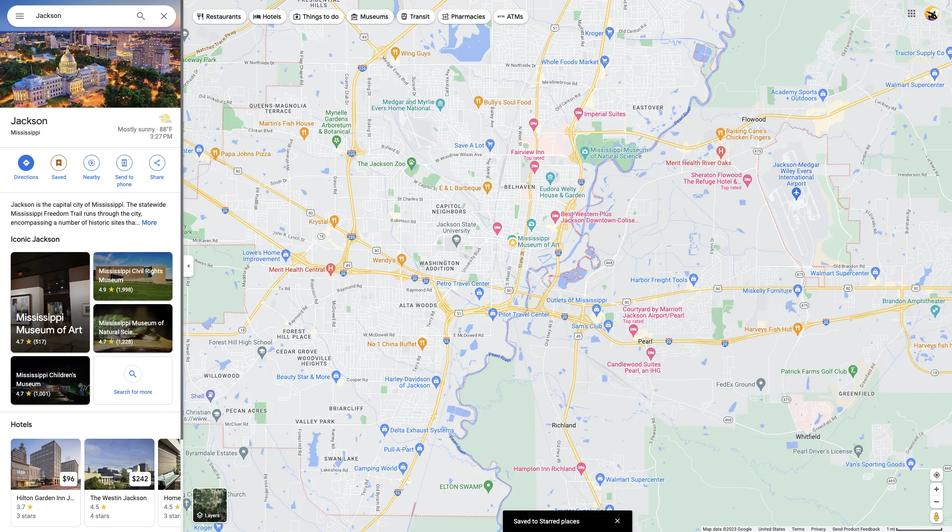Task type: locate. For each thing, give the bounding box(es) containing it.
3 stars from the left
[[169, 513, 183, 520]]

mississippi for mississippi civil rights museum
[[99, 268, 130, 275]]

send product feedback
[[833, 527, 880, 532]]

stars down 4.5 stars icon
[[95, 513, 109, 520]]

0 horizontal spatial saved
[[52, 174, 66, 181]]

4.7 for mississippi children's museum
[[16, 391, 24, 397]]

4.7
[[16, 339, 24, 345], [99, 339, 106, 345], [16, 391, 24, 397]]

0 horizontal spatial 4.5
[[90, 504, 99, 511]]

send left product
[[833, 527, 843, 532]]

of down runs
[[81, 219, 87, 226]]

encompassing
[[11, 219, 52, 226]]

jackson right the inn
[[67, 495, 90, 502]]

saved for saved
[[52, 174, 66, 181]]

of left art
[[57, 324, 66, 337]]

stars down 3.7 stars image
[[22, 513, 36, 520]]

scie...
[[121, 329, 138, 336]]


[[153, 158, 161, 168]]

1 3 stars from the left
[[17, 513, 36, 520]]

search for more
[[114, 389, 152, 396]]

privacy button
[[811, 527, 826, 533]]

stars down 4.5 stars image
[[169, 513, 183, 520]]

4.7 left (1,001)
[[16, 391, 24, 397]]

1 4.5 from the left
[[90, 504, 99, 511]]

to left starred
[[532, 518, 538, 525]]

saved left starred
[[514, 518, 531, 525]]

museum up 4.9
[[99, 277, 123, 284]]

0 horizontal spatial to
[[129, 174, 133, 181]]

3 stars down 4.5 stars image
[[164, 513, 183, 520]]

0 horizontal spatial the
[[90, 495, 101, 502]]

1 vertical spatial saved
[[514, 518, 531, 525]]

hotels button
[[249, 6, 287, 27]]

4.7 inside 4.7 stars 1,001 reviews image
[[16, 391, 24, 397]]

capital
[[53, 201, 71, 208]]

mississippi inside mississippi civil rights museum
[[99, 268, 130, 275]]

actions for jackson region
[[0, 148, 183, 193]]

1 horizontal spatial 3
[[164, 513, 167, 520]]

2 4.5 from the left
[[164, 504, 173, 511]]

3 for 3.7
[[17, 513, 20, 520]]

4.9
[[99, 287, 106, 293]]

None field
[[36, 10, 128, 21]]

privacy
[[811, 527, 826, 532]]

mississippi up (517)
[[16, 312, 64, 324]]

of
[[84, 201, 90, 208], [81, 219, 87, 226], [158, 320, 164, 327], [57, 324, 66, 337]]

mississippi up 'natural'
[[99, 320, 130, 327]]

hotels down 4.7 stars 1,001 reviews image
[[11, 421, 32, 430]]

4.5 inside image
[[164, 504, 173, 511]]

3 down 4.5 stars image
[[164, 513, 167, 520]]

 search field
[[7, 5, 176, 29]]

send to phone
[[115, 174, 133, 188]]

saved
[[52, 174, 66, 181], [514, 518, 531, 525]]

1 horizontal spatial hotels
[[263, 13, 281, 21]]

mississippi inside mississippi children's museum
[[16, 372, 48, 379]]

to inside alert
[[532, 518, 538, 525]]

historic
[[89, 219, 110, 226]]

4.7 inside 4.7 stars 1,228 reviews image
[[99, 339, 106, 345]]

the left city,
[[121, 210, 130, 217]]

saved image
[[55, 159, 63, 167]]

united states button
[[759, 527, 785, 533]]

1 horizontal spatial saved
[[514, 518, 531, 525]]

0 horizontal spatial 3 stars
[[17, 513, 36, 520]]

0 vertical spatial to
[[323, 13, 330, 21]]

tha...
[[126, 219, 140, 226]]

1 3 from the left
[[17, 513, 20, 520]]

mississippi
[[11, 129, 40, 136], [11, 210, 42, 217], [99, 268, 130, 275], [16, 312, 64, 324], [99, 320, 130, 327], [16, 372, 48, 379]]

none field inside jackson field
[[36, 10, 128, 21]]

©2023
[[723, 527, 737, 532]]

sunny
[[138, 126, 155, 133]]

2 horizontal spatial to
[[532, 518, 538, 525]]

hotels
[[263, 13, 281, 21], [11, 421, 32, 430]]

iconic
[[11, 235, 31, 244]]

2 3 from the left
[[164, 513, 167, 520]]

3 stars down 3.7 stars image
[[17, 513, 36, 520]]

trail
[[70, 210, 82, 217]]

4.5 for 4
[[90, 504, 99, 511]]

3.7 stars image
[[17, 503, 33, 512]]

saved down saved icon in the left of the page
[[52, 174, 66, 181]]

to for do
[[323, 13, 330, 21]]

a
[[53, 219, 57, 226]]

atms
[[507, 13, 523, 21]]

0 horizontal spatial stars
[[22, 513, 36, 520]]

send up the phone
[[115, 174, 127, 181]]

0 vertical spatial the
[[126, 201, 137, 208]]

museum inside mississippi children's museum
[[16, 381, 41, 388]]

1 horizontal spatial send
[[833, 527, 843, 532]]

museum up (517)
[[16, 324, 55, 337]]

4.7 for mississippi museum of natural scie...
[[99, 339, 106, 345]]

0 horizontal spatial send
[[115, 174, 127, 181]]

2 stars from the left
[[95, 513, 109, 520]]

footer containing map data ©2023 google
[[703, 527, 887, 533]]

saved to starred places
[[514, 518, 580, 525]]

civil
[[132, 268, 144, 275]]

1 horizontal spatial 4.5
[[164, 504, 173, 511]]

to inside button
[[323, 13, 330, 21]]

4.5 inside icon
[[90, 504, 99, 511]]

restaurants button
[[193, 6, 246, 27]]

1 horizontal spatial the
[[121, 210, 130, 217]]

the westin jackson
[[90, 495, 147, 502]]

send for send product feedback
[[833, 527, 843, 532]]

hilton
[[17, 495, 33, 502]]

send inside send to phone
[[115, 174, 127, 181]]

the inside jackson is the capital city of mississippi. the statewide mississippi freedom trail runs through the city, encompassing a number of historic sites tha...
[[126, 201, 137, 208]]

Jackson field
[[7, 5, 176, 27]]

1 horizontal spatial stars
[[95, 513, 109, 520]]

museum up the scie...
[[132, 320, 156, 327]]

4.7 inside 4.7 stars 517 reviews image
[[16, 339, 24, 345]]

1 vertical spatial send
[[833, 527, 843, 532]]

to inside send to phone
[[129, 174, 133, 181]]

send inside button
[[833, 527, 843, 532]]

1 horizontal spatial 3 stars
[[164, 513, 183, 520]]

mississippi up (1,001)
[[16, 372, 48, 379]]

2 vertical spatial to
[[532, 518, 538, 525]]

send for send to phone
[[115, 174, 127, 181]]

of inside the mississippi museum of art
[[57, 324, 66, 337]]

0 vertical spatial the
[[42, 201, 51, 208]]

1 stars from the left
[[22, 513, 36, 520]]

city,
[[131, 210, 142, 217]]

hotels inside main content
[[11, 421, 32, 430]]

of up 4.7 stars 1,228 reviews image
[[158, 320, 164, 327]]

product
[[844, 527, 859, 532]]

jackson mississippi
[[11, 115, 48, 136]]

children's
[[49, 372, 76, 379]]

1 mi
[[887, 527, 895, 532]]

1 vertical spatial the
[[121, 210, 130, 217]]

2 horizontal spatial stars
[[169, 513, 183, 520]]

more button
[[142, 212, 157, 234]]

show your location image
[[933, 472, 941, 480]]

send
[[115, 174, 127, 181], [833, 527, 843, 532]]


[[14, 10, 25, 22]]

1 horizontal spatial to
[[323, 13, 330, 21]]

mississippi up encompassing
[[11, 210, 42, 217]]

atms button
[[493, 6, 528, 27]]

stars
[[22, 513, 36, 520], [95, 513, 109, 520], [169, 513, 183, 520]]

hotels inside button
[[263, 13, 281, 21]]

4.5 stars image
[[90, 503, 107, 512]]

search for more button
[[93, 357, 172, 406]]

museum inside mississippi civil rights museum
[[99, 277, 123, 284]]

0 vertical spatial saved
[[52, 174, 66, 181]]

0 horizontal spatial 3
[[17, 513, 20, 520]]


[[88, 158, 96, 168]]

mississippi inside the mississippi museum of art
[[16, 312, 64, 324]]

(1,001)
[[34, 391, 50, 397]]

2 3 stars from the left
[[164, 513, 183, 520]]

jackson is the capital city of mississippi. the statewide mississippi freedom trail runs through the city, encompassing a number of historic sites tha...
[[11, 201, 166, 226]]

3 stars
[[17, 513, 36, 520], [164, 513, 183, 520]]

the
[[42, 201, 51, 208], [121, 210, 130, 217]]

mississippi up 
[[11, 129, 40, 136]]

saved inside alert
[[514, 518, 531, 525]]

museum
[[99, 277, 123, 284], [132, 320, 156, 327], [16, 324, 55, 337], [16, 381, 41, 388]]

the right is
[[42, 201, 51, 208]]

4.7 down 'natural'
[[99, 339, 106, 345]]

the up city,
[[126, 201, 137, 208]]

footer
[[703, 527, 887, 533]]

museum inside the mississippi museum of art
[[16, 324, 55, 337]]

the up 4.5 stars icon
[[90, 495, 101, 502]]

4.7 left (517)
[[16, 339, 24, 345]]

museum up (1,001)
[[16, 381, 41, 388]]

$242
[[132, 475, 148, 484]]

to left do
[[323, 13, 330, 21]]

mississippi museum of art
[[16, 312, 82, 337]]

1 vertical spatial to
[[129, 174, 133, 181]]

jackson
[[11, 115, 48, 128], [11, 201, 34, 208], [32, 235, 60, 244], [67, 495, 90, 502], [123, 495, 147, 502]]

1 horizontal spatial the
[[126, 201, 137, 208]]

share
[[150, 174, 164, 181]]

the
[[126, 201, 137, 208], [90, 495, 101, 502]]

natural
[[99, 329, 119, 336]]

3 down 3.7
[[17, 513, 20, 520]]

·
[[156, 126, 158, 133]]

jackson left is
[[11, 201, 34, 208]]

4.7 stars 517 reviews image
[[16, 339, 84, 346]]

transit button
[[397, 6, 435, 27]]

mississippi for mississippi museum of natural scie...
[[99, 320, 130, 327]]

4.5
[[90, 504, 99, 511], [164, 504, 173, 511]]

0 vertical spatial send
[[115, 174, 127, 181]]

mississippi up '(1,998)'
[[99, 268, 130, 275]]

0 horizontal spatial hotels
[[11, 421, 32, 430]]

hotels left the things
[[263, 13, 281, 21]]

1 vertical spatial hotels
[[11, 421, 32, 430]]

to up the phone
[[129, 174, 133, 181]]

3 for 4.5
[[164, 513, 167, 520]]

statewide
[[139, 201, 166, 208]]

mississippi inside mississippi museum of natural scie...
[[99, 320, 130, 327]]

main content
[[0, 0, 228, 533]]

saved inside button
[[52, 174, 66, 181]]

mississippi museum of natural scie...
[[99, 320, 164, 336]]

 button
[[7, 5, 32, 29]]

4.7 stars 1,001 reviews image
[[16, 391, 84, 398]]

3
[[17, 513, 20, 520], [164, 513, 167, 520]]

0 vertical spatial hotels
[[263, 13, 281, 21]]



Task type: vqa. For each thing, say whether or not it's contained in the screenshot.
20 inside 2 hr 20 min DFW – MDW
no



Task type: describe. For each thing, give the bounding box(es) containing it.
inn
[[56, 495, 65, 502]]

is
[[36, 201, 41, 208]]

jackson down "a"
[[32, 235, 60, 244]]

$96
[[63, 475, 75, 484]]

mississippi for mississippi museum of art
[[16, 312, 64, 324]]

1 vertical spatial the
[[90, 495, 101, 502]]

search
[[114, 389, 130, 396]]

museum inside mississippi museum of natural scie...
[[132, 320, 156, 327]]

runs
[[84, 210, 96, 217]]

terms
[[792, 527, 805, 532]]

hilton garden inn jackson downtown
[[17, 495, 122, 502]]

layers
[[205, 513, 220, 519]]

google
[[738, 527, 752, 532]]

united states
[[759, 527, 785, 532]]

directions
[[14, 174, 38, 181]]

things to do
[[303, 13, 339, 21]]

things
[[303, 13, 322, 21]]

saved button
[[43, 152, 75, 181]]

museums
[[360, 13, 388, 21]]

iconic jackson
[[11, 235, 60, 244]]

collapse side panel image
[[184, 261, 194, 271]]

feedback
[[861, 527, 880, 532]]

of inside mississippi museum of natural scie...
[[158, 320, 164, 327]]


[[120, 158, 128, 168]]

things to do button
[[289, 6, 344, 27]]


[[22, 158, 30, 168]]

mostly sunny · 88°f 3:27 pm
[[118, 126, 172, 140]]

freedom
[[44, 210, 69, 217]]

westin
[[102, 495, 121, 502]]

map
[[703, 527, 712, 532]]

mississippi inside jackson is the capital city of mississippi. the statewide mississippi freedom trail runs through the city, encompassing a number of historic sites tha...
[[11, 210, 42, 217]]

museums button
[[347, 6, 394, 27]]

send product feedback button
[[833, 527, 880, 533]]

4.5 for 3
[[164, 504, 173, 511]]

sites
[[111, 219, 124, 226]]

1
[[887, 527, 889, 532]]

4.7 for mississippi museum of art
[[16, 339, 24, 345]]

zoom in image
[[933, 486, 940, 493]]

(1,998)
[[116, 287, 133, 293]]

jackson up 
[[11, 115, 48, 128]]

more
[[140, 389, 152, 396]]

pharmacies button
[[438, 6, 491, 27]]

zoom out image
[[933, 499, 940, 506]]

places
[[561, 518, 580, 525]]

google maps element
[[0, 0, 952, 533]]

3 stars for 4.5
[[164, 513, 183, 520]]

3:27 pm
[[150, 133, 172, 140]]

through
[[98, 210, 119, 217]]

united
[[759, 527, 771, 532]]

4.5 stars image
[[164, 503, 181, 512]]

footer inside 'google maps' 'element'
[[703, 527, 887, 533]]

mississippi.
[[92, 201, 125, 208]]

4.9 stars 1,998 reviews image
[[99, 287, 167, 294]]

art
[[68, 324, 82, 337]]

jackson weather image
[[158, 111, 172, 126]]

mississippi for mississippi children's museum
[[16, 372, 48, 379]]

to for phone
[[129, 174, 133, 181]]

jackson inside jackson is the capital city of mississippi. the statewide mississippi freedom trail runs through the city, encompassing a number of historic sites tha...
[[11, 201, 34, 208]]

mi
[[890, 527, 895, 532]]

stars for $96
[[22, 513, 36, 520]]

(517)
[[34, 339, 46, 345]]

saved for saved to starred places
[[514, 518, 531, 525]]

4
[[90, 513, 94, 520]]

data
[[713, 527, 722, 532]]

starred
[[539, 518, 560, 525]]

downtown
[[92, 495, 122, 502]]

google account: ben nelson  
(ben.nelson1980@gmail.com) image
[[925, 6, 939, 20]]

for
[[132, 389, 138, 396]]

(1,228)
[[116, 339, 133, 345]]

0 horizontal spatial the
[[42, 201, 51, 208]]

mississippi civil rights museum
[[99, 268, 163, 284]]

jackson down $242 on the bottom left of the page
[[123, 495, 147, 502]]

4.7 stars 1,228 reviews image
[[99, 339, 167, 346]]

to for starred
[[532, 518, 538, 525]]

number
[[58, 219, 80, 226]]

main content containing jackson
[[0, 0, 228, 533]]

stars for $242
[[95, 513, 109, 520]]

restaurants
[[206, 13, 241, 21]]

3.7
[[17, 504, 25, 511]]

saved to starred places alert
[[503, 511, 632, 533]]

rights
[[145, 268, 163, 275]]

3 stars for 3.7
[[17, 513, 36, 520]]

map data ©2023 google
[[703, 527, 752, 532]]

mostly
[[118, 126, 137, 133]]

states
[[772, 527, 785, 532]]

city
[[73, 201, 83, 208]]

of up runs
[[84, 201, 90, 208]]

transit
[[410, 13, 430, 21]]

terms button
[[792, 527, 805, 533]]

pharmacies
[[451, 13, 485, 21]]

nearby
[[83, 174, 100, 181]]

show street view coverage image
[[930, 510, 943, 524]]

do
[[331, 13, 339, 21]]

garden
[[35, 495, 55, 502]]

more
[[142, 219, 157, 227]]

mississippi inside jackson mississippi
[[11, 129, 40, 136]]

88°f
[[160, 126, 172, 133]]

mississippi children's museum
[[16, 372, 76, 388]]



